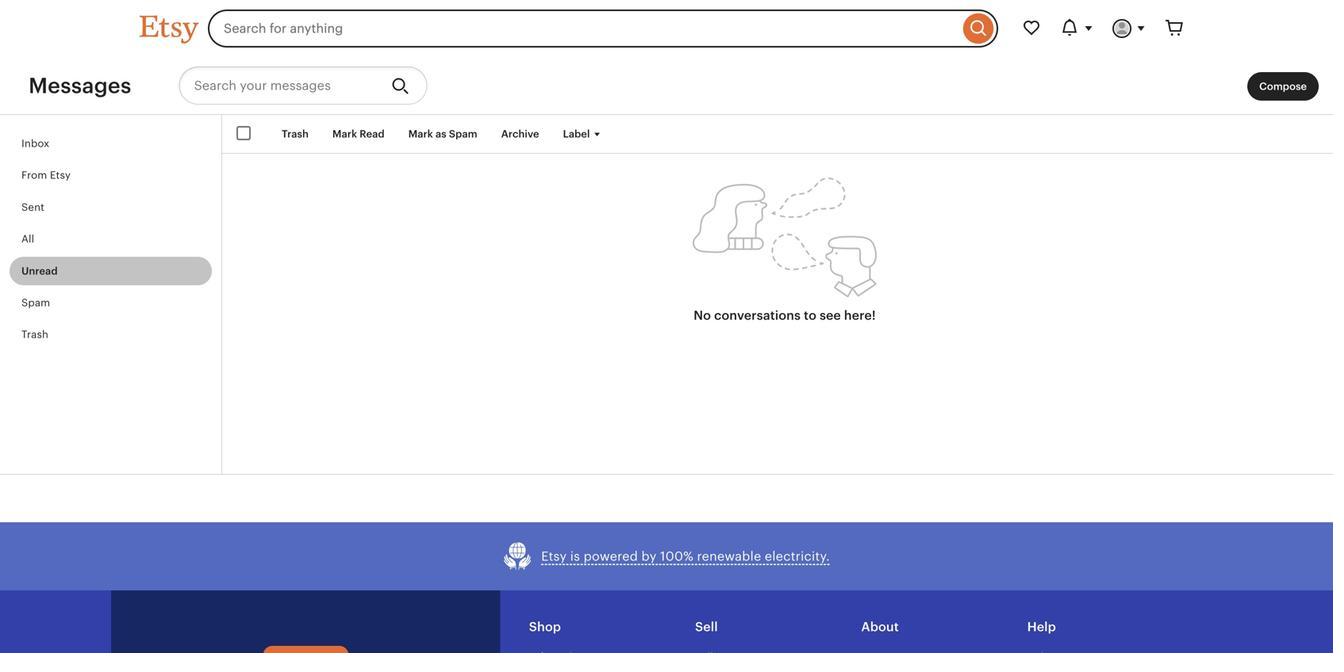 Task type: describe. For each thing, give the bounding box(es) containing it.
no
[[694, 309, 711, 323]]

sent
[[21, 201, 44, 213]]

sell
[[695, 621, 718, 635]]

etsy inside from etsy link
[[50, 170, 71, 181]]

trash link
[[10, 321, 212, 349]]

read
[[360, 128, 385, 140]]

trash inside trash link
[[21, 329, 48, 341]]

100%
[[660, 550, 693, 564]]

shop
[[529, 621, 561, 635]]

compose
[[1259, 81, 1307, 92]]

inbox
[[21, 138, 49, 150]]

mark for mark read
[[332, 128, 357, 140]]

electricity.
[[765, 550, 830, 564]]

Search your messages text field
[[179, 67, 379, 105]]

Search for anything text field
[[208, 10, 959, 48]]

from etsy link
[[10, 161, 212, 190]]

all link
[[10, 225, 212, 254]]

mark read button
[[321, 120, 396, 149]]

here!
[[844, 309, 876, 323]]

conversations
[[714, 309, 801, 323]]

by
[[641, 550, 657, 564]]

mark as spam button
[[396, 120, 489, 149]]

mark read
[[332, 128, 385, 140]]

etsy inside etsy is powered by 100% renewable electricity. button
[[541, 550, 567, 564]]

unread
[[21, 265, 58, 277]]

etsy is powered by 100% renewable electricity.
[[541, 550, 830, 564]]

see
[[820, 309, 841, 323]]

sent link
[[10, 193, 212, 222]]



Task type: locate. For each thing, give the bounding box(es) containing it.
mark for mark as spam
[[408, 128, 433, 140]]

etsy is powered by 100% renewable electricity. button
[[503, 542, 830, 572]]

mark
[[332, 128, 357, 140], [408, 128, 433, 140]]

banner
[[111, 0, 1222, 57]]

trash down unread
[[21, 329, 48, 341]]

help
[[1027, 621, 1056, 635]]

label
[[563, 128, 590, 140]]

spam right as
[[449, 128, 477, 140]]

inbox link
[[10, 129, 212, 158]]

spam down unread
[[21, 297, 50, 309]]

2 mark from the left
[[408, 128, 433, 140]]

etsy left is
[[541, 550, 567, 564]]

etsy right from
[[50, 170, 71, 181]]

is
[[570, 550, 580, 564]]

compose button
[[1247, 72, 1319, 101]]

etsy
[[50, 170, 71, 181], [541, 550, 567, 564]]

from
[[21, 170, 47, 181]]

0 vertical spatial spam
[[449, 128, 477, 140]]

0 vertical spatial etsy
[[50, 170, 71, 181]]

1 horizontal spatial trash
[[282, 128, 309, 140]]

about
[[861, 621, 899, 635]]

1 horizontal spatial etsy
[[541, 550, 567, 564]]

1 horizontal spatial mark
[[408, 128, 433, 140]]

spam
[[449, 128, 477, 140], [21, 297, 50, 309]]

1 vertical spatial etsy
[[541, 550, 567, 564]]

archive button
[[489, 120, 551, 149]]

from etsy
[[21, 170, 71, 181]]

mark as spam
[[408, 128, 477, 140]]

unread link
[[10, 257, 212, 286]]

all
[[21, 233, 34, 245]]

None search field
[[208, 10, 998, 48]]

0 horizontal spatial spam
[[21, 297, 50, 309]]

no conversations to see here!
[[694, 309, 876, 323]]

1 horizontal spatial spam
[[449, 128, 477, 140]]

powered
[[584, 550, 638, 564]]

trash inside trash "button"
[[282, 128, 309, 140]]

label button
[[551, 120, 616, 149]]

spam link
[[10, 289, 212, 317]]

renewable
[[697, 550, 761, 564]]

to
[[804, 309, 817, 323]]

trash down "search your messages" text box
[[282, 128, 309, 140]]

mark left as
[[408, 128, 433, 140]]

archive
[[501, 128, 539, 140]]

0 vertical spatial trash
[[282, 128, 309, 140]]

as
[[436, 128, 446, 140]]

spam inside button
[[449, 128, 477, 140]]

1 vertical spatial spam
[[21, 297, 50, 309]]

0 horizontal spatial etsy
[[50, 170, 71, 181]]

0 horizontal spatial mark
[[332, 128, 357, 140]]

messages
[[29, 73, 131, 98]]

trash
[[282, 128, 309, 140], [21, 329, 48, 341]]

0 horizontal spatial trash
[[21, 329, 48, 341]]

1 vertical spatial trash
[[21, 329, 48, 341]]

trash button
[[270, 120, 321, 149]]

1 mark from the left
[[332, 128, 357, 140]]

mark left read on the left
[[332, 128, 357, 140]]

page 1 image
[[693, 178, 877, 299]]



Task type: vqa. For each thing, say whether or not it's contained in the screenshot.
WORDS
no



